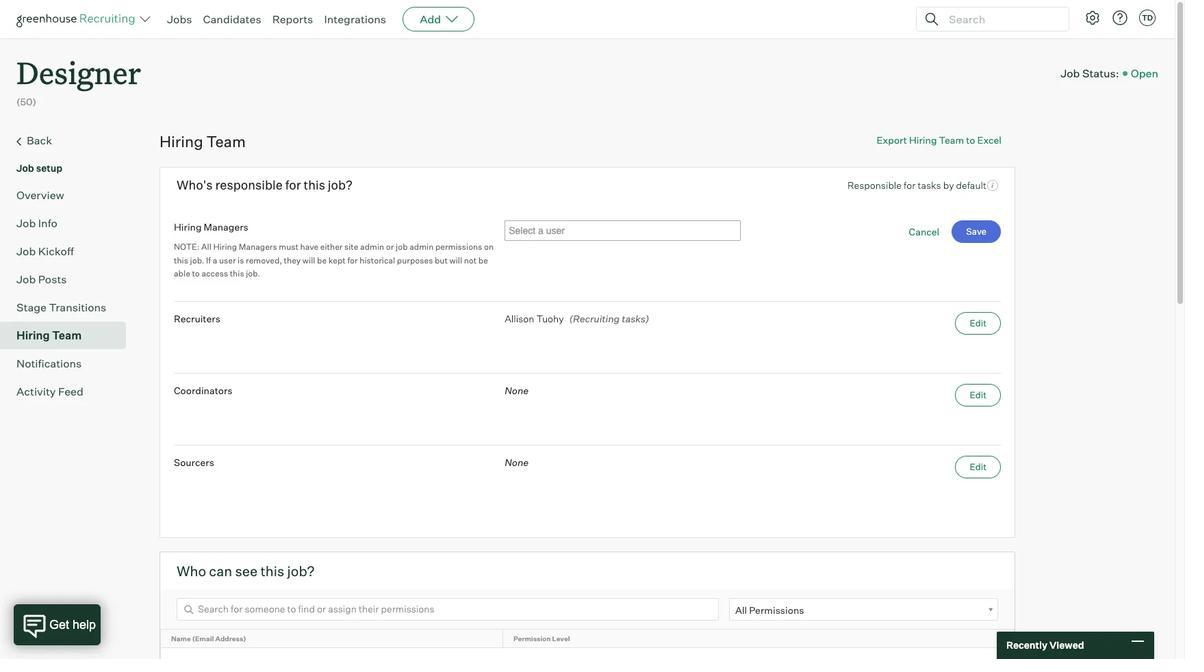 Task type: locate. For each thing, give the bounding box(es) containing it.
hiring up note:
[[174, 221, 202, 233]]

1 horizontal spatial admin
[[410, 242, 434, 252]]

either
[[320, 242, 343, 252]]

hiring
[[160, 132, 203, 150], [910, 134, 937, 146], [174, 221, 202, 233], [213, 242, 237, 252], [16, 329, 50, 342]]

0 horizontal spatial to
[[192, 269, 200, 279]]

1 none from the top
[[505, 385, 529, 397]]

can
[[209, 563, 232, 580]]

2 edit from the top
[[970, 390, 987, 401]]

1 horizontal spatial for
[[348, 255, 358, 266]]

job left posts
[[16, 272, 36, 286]]

team
[[206, 132, 246, 150], [939, 134, 964, 146], [52, 329, 82, 342]]

add
[[420, 12, 441, 26]]

1 vertical spatial row
[[161, 649, 1014, 660]]

None text field
[[506, 222, 749, 240]]

1 horizontal spatial job?
[[328, 178, 353, 193]]

for left tasks
[[904, 180, 916, 191]]

1 horizontal spatial be
[[479, 255, 488, 266]]

job? up either
[[328, 178, 353, 193]]

who's
[[177, 178, 213, 193]]

hiring right the export
[[910, 134, 937, 146]]

1 vertical spatial managers
[[239, 242, 277, 252]]

0 vertical spatial job?
[[328, 178, 353, 193]]

0 horizontal spatial will
[[303, 255, 315, 266]]

all left the "permissions"
[[736, 605, 747, 616]]

all permissions
[[736, 605, 804, 616]]

row containing name (email address)
[[161, 630, 1014, 648]]

job.
[[190, 255, 204, 266], [246, 269, 260, 279]]

job
[[1061, 66, 1080, 80], [16, 162, 34, 174], [16, 216, 36, 230], [16, 244, 36, 258], [16, 272, 36, 286]]

managers
[[204, 221, 249, 233], [239, 242, 277, 252]]

1 vertical spatial to
[[192, 269, 200, 279]]

job left info
[[16, 216, 36, 230]]

hiring up who's
[[160, 132, 203, 150]]

job kickoff
[[16, 244, 74, 258]]

0 vertical spatial edit button
[[956, 312, 1001, 335]]

1 admin from the left
[[360, 242, 384, 252]]

hiring team up who's
[[160, 132, 246, 150]]

back link
[[16, 132, 121, 150]]

2 none edit from the top
[[505, 457, 987, 473]]

managers inside note: all              hiring managers            must have either site admin or job admin permissions on this job. if a user is removed, they will be kept for historical purposes but will not be able to access this job.
[[239, 242, 277, 252]]

1 vertical spatial hiring team
[[16, 329, 82, 342]]

note:
[[174, 242, 200, 252]]

0 vertical spatial edit
[[970, 318, 987, 329]]

to inside note: all              hiring managers            must have either site admin or job admin permissions on this job. if a user is removed, they will be kept for historical purposes but will not be able to access this job.
[[192, 269, 200, 279]]

will
[[303, 255, 315, 266], [450, 255, 462, 266]]

1 vertical spatial edit button
[[956, 384, 1001, 407]]

team up notifications link
[[52, 329, 82, 342]]

who
[[177, 563, 206, 580]]

not
[[464, 255, 477, 266]]

responsible
[[215, 178, 283, 193]]

3 edit from the top
[[970, 462, 987, 473]]

permissions
[[436, 242, 483, 252]]

edit button
[[956, 312, 1001, 335], [956, 384, 1001, 407], [956, 456, 1001, 479]]

historical
[[360, 255, 395, 266]]

team up responsible
[[206, 132, 246, 150]]

0 horizontal spatial be
[[317, 255, 327, 266]]

but
[[435, 255, 448, 266]]

none edit
[[505, 385, 987, 401], [505, 457, 987, 473]]

all
[[201, 242, 211, 252], [736, 605, 747, 616]]

edit for sourcers
[[970, 462, 987, 473]]

all up the "if"
[[201, 242, 211, 252]]

0 horizontal spatial team
[[52, 329, 82, 342]]

1 horizontal spatial job.
[[246, 269, 260, 279]]

all permissions link
[[729, 599, 999, 622]]

1 vertical spatial job.
[[246, 269, 260, 279]]

be right not
[[479, 255, 488, 266]]

1 none edit from the top
[[505, 385, 987, 401]]

reports
[[272, 12, 313, 26]]

0 vertical spatial none
[[505, 385, 529, 397]]

1 vertical spatial none
[[505, 457, 529, 469]]

be
[[317, 255, 327, 266], [479, 255, 488, 266]]

tasks
[[918, 180, 941, 191]]

none edit for sourcers
[[505, 457, 987, 473]]

stage transitions link
[[16, 299, 121, 316]]

1 vertical spatial all
[[736, 605, 747, 616]]

job info link
[[16, 215, 121, 231]]

permissions
[[749, 605, 804, 616]]

be left kept
[[317, 255, 327, 266]]

0 horizontal spatial all
[[201, 242, 211, 252]]

edit button for sourcers
[[956, 456, 1001, 479]]

0 vertical spatial hiring team
[[160, 132, 246, 150]]

grid
[[161, 630, 1014, 660]]

who can see this job?
[[177, 563, 315, 580]]

job? for who can see this job?
[[287, 563, 315, 580]]

for down site
[[348, 255, 358, 266]]

team left excel
[[939, 134, 964, 146]]

row
[[161, 630, 1014, 648], [161, 649, 1014, 660]]

2 vertical spatial edit
[[970, 462, 987, 473]]

job. down removed,
[[246, 269, 260, 279]]

permission
[[514, 635, 551, 643]]

1 vertical spatial edit
[[970, 390, 987, 401]]

posts
[[38, 272, 67, 286]]

who's responsible for this job?
[[177, 178, 353, 193]]

tuohy
[[537, 313, 564, 325]]

to right able
[[192, 269, 200, 279]]

job left 'setup'
[[16, 162, 34, 174]]

1 vertical spatial none edit
[[505, 457, 987, 473]]

1 vertical spatial job?
[[287, 563, 315, 580]]

save
[[967, 226, 987, 237]]

2 none from the top
[[505, 457, 529, 469]]

coordinators
[[174, 385, 233, 397]]

admin up historical at the top left
[[360, 242, 384, 252]]

purposes
[[397, 255, 433, 266]]

job posts
[[16, 272, 67, 286]]

job. left the "if"
[[190, 255, 204, 266]]

grid containing name (email address)
[[161, 630, 1014, 660]]

admin up purposes on the left of page
[[410, 242, 434, 252]]

0 vertical spatial to
[[966, 134, 976, 146]]

this
[[304, 178, 325, 193], [174, 255, 188, 266], [230, 269, 244, 279], [261, 563, 284, 580]]

0 horizontal spatial hiring team
[[16, 329, 82, 342]]

0 vertical spatial job.
[[190, 255, 204, 266]]

0 vertical spatial row
[[161, 630, 1014, 648]]

0 vertical spatial none edit
[[505, 385, 987, 401]]

transitions
[[49, 300, 106, 314]]

3 edit button from the top
[[956, 456, 1001, 479]]

hiring up user
[[213, 242, 237, 252]]

hiring team up notifications at the bottom left of the page
[[16, 329, 82, 342]]

0 vertical spatial managers
[[204, 221, 249, 233]]

sourcers
[[174, 457, 214, 469]]

1 horizontal spatial all
[[736, 605, 747, 616]]

to left excel
[[966, 134, 976, 146]]

overview link
[[16, 187, 121, 203]]

job left 'status:'
[[1061, 66, 1080, 80]]

Search text field
[[946, 9, 1057, 29]]

0 horizontal spatial job.
[[190, 255, 204, 266]]

none edit for coordinators
[[505, 385, 987, 401]]

(email
[[192, 635, 214, 643]]

none
[[505, 385, 529, 397], [505, 457, 529, 469]]

must
[[279, 242, 299, 252]]

status:
[[1083, 66, 1120, 80]]

2 be from the left
[[479, 255, 488, 266]]

this right "see"
[[261, 563, 284, 580]]

1 edit from the top
[[970, 318, 987, 329]]

1 horizontal spatial will
[[450, 255, 462, 266]]

save button
[[952, 220, 1001, 243]]

1 be from the left
[[317, 255, 327, 266]]

1 row from the top
[[161, 630, 1014, 648]]

integrations
[[324, 12, 386, 26]]

managers up user
[[204, 221, 249, 233]]

edit button for coordinators
[[956, 384, 1001, 407]]

note: all              hiring managers            must have either site admin or job admin permissions on this job. if a user is removed, they will be kept for historical purposes but will not be able to access this job.
[[174, 242, 494, 279]]

admin
[[360, 242, 384, 252], [410, 242, 434, 252]]

td button
[[1140, 10, 1156, 26]]

0 horizontal spatial admin
[[360, 242, 384, 252]]

0 horizontal spatial job?
[[287, 563, 315, 580]]

1 edit button from the top
[[956, 312, 1001, 335]]

for
[[285, 178, 301, 193], [904, 180, 916, 191], [348, 255, 358, 266]]

to
[[966, 134, 976, 146], [192, 269, 200, 279]]

job? right "see"
[[287, 563, 315, 580]]

job left kickoff
[[16, 244, 36, 258]]

1 horizontal spatial hiring team
[[160, 132, 246, 150]]

will down 'permissions'
[[450, 255, 462, 266]]

job?
[[328, 178, 353, 193], [287, 563, 315, 580]]

stage
[[16, 300, 47, 314]]

none for coordinators
[[505, 385, 529, 397]]

export
[[877, 134, 907, 146]]

0 vertical spatial all
[[201, 242, 211, 252]]

on
[[484, 242, 494, 252]]

job
[[396, 242, 408, 252]]

responsible for tasks by default
[[848, 180, 987, 191]]

1 cell from the left
[[161, 649, 503, 660]]

2 edit button from the top
[[956, 384, 1001, 407]]

for right responsible
[[285, 178, 301, 193]]

cell
[[161, 649, 503, 660], [503, 649, 1014, 660]]

will down have
[[303, 255, 315, 266]]

edit inside button
[[970, 318, 987, 329]]

edit
[[970, 318, 987, 329], [970, 390, 987, 401], [970, 462, 987, 473]]

2 vertical spatial edit button
[[956, 456, 1001, 479]]

0 horizontal spatial for
[[285, 178, 301, 193]]

managers up removed,
[[239, 242, 277, 252]]

candidates link
[[203, 12, 261, 26]]

or
[[386, 242, 394, 252]]

hiring team link
[[16, 327, 121, 344]]

job? for who's responsible for this job?
[[328, 178, 353, 193]]

by
[[944, 180, 954, 191]]



Task type: describe. For each thing, give the bounding box(es) containing it.
job for job info
[[16, 216, 36, 230]]

user
[[219, 255, 236, 266]]

site
[[345, 242, 359, 252]]

excel
[[978, 134, 1002, 146]]

hiring inside note: all              hiring managers            must have either site admin or job admin permissions on this job. if a user is removed, they will be kept for historical purposes but will not be able to access this job.
[[213, 242, 237, 252]]

2 horizontal spatial for
[[904, 180, 916, 191]]

2 cell from the left
[[503, 649, 1014, 660]]

info
[[38, 216, 57, 230]]

activity feed link
[[16, 383, 121, 400]]

job for job setup
[[16, 162, 34, 174]]

1 horizontal spatial team
[[206, 132, 246, 150]]

jobs link
[[167, 12, 192, 26]]

hiring managers
[[174, 221, 249, 233]]

designer link
[[16, 38, 141, 95]]

for inside note: all              hiring managers            must have either site admin or job admin permissions on this job. if a user is removed, they will be kept for historical purposes but will not be able to access this job.
[[348, 255, 358, 266]]

jobs
[[167, 12, 192, 26]]

job status:
[[1061, 66, 1120, 80]]

greenhouse recruiting image
[[16, 11, 140, 27]]

see
[[235, 563, 258, 580]]

name (email address)
[[171, 635, 246, 643]]

configure image
[[1085, 10, 1101, 26]]

they
[[284, 255, 301, 266]]

candidates
[[203, 12, 261, 26]]

all inside note: all              hiring managers            must have either site admin or job admin permissions on this job. if a user is removed, they will be kept for historical purposes but will not be able to access this job.
[[201, 242, 211, 252]]

integrations link
[[324, 12, 386, 26]]

allison tuohy
[[505, 313, 564, 325]]

cancel
[[909, 226, 940, 237]]

job info
[[16, 216, 57, 230]]

level
[[552, 635, 570, 643]]

2 admin from the left
[[410, 242, 434, 252]]

1 will from the left
[[303, 255, 315, 266]]

kickoff
[[38, 244, 74, 258]]

back
[[27, 133, 52, 147]]

designer
[[16, 52, 141, 92]]

activity feed
[[16, 385, 83, 398]]

if
[[206, 255, 211, 266]]

responsible
[[848, 180, 902, 191]]

reports link
[[272, 12, 313, 26]]

address)
[[215, 635, 246, 643]]

a
[[213, 255, 217, 266]]

recently
[[1007, 640, 1048, 652]]

export hiring team to excel link
[[877, 134, 1002, 146]]

designer (50)
[[16, 52, 141, 108]]

job for job posts
[[16, 272, 36, 286]]

job for job kickoff
[[16, 244, 36, 258]]

activity
[[16, 385, 56, 398]]

job setup
[[16, 162, 62, 174]]

recently viewed
[[1007, 640, 1085, 652]]

access
[[202, 269, 228, 279]]

Search for someone to find or assign their permissions text field
[[177, 599, 719, 621]]

viewed
[[1050, 640, 1085, 652]]

export hiring team to excel
[[877, 134, 1002, 146]]

kept
[[329, 255, 346, 266]]

able
[[174, 269, 190, 279]]

add button
[[403, 7, 475, 32]]

hiring down stage
[[16, 329, 50, 342]]

permission level
[[514, 635, 570, 643]]

default
[[957, 180, 987, 191]]

1 horizontal spatial to
[[966, 134, 976, 146]]

overview
[[16, 188, 64, 202]]

2 horizontal spatial team
[[939, 134, 964, 146]]

job posts link
[[16, 271, 121, 287]]

2 row from the top
[[161, 649, 1014, 660]]

stage transitions
[[16, 300, 106, 314]]

is
[[238, 255, 244, 266]]

td button
[[1137, 7, 1159, 29]]

open
[[1131, 66, 1159, 80]]

job kickoff link
[[16, 243, 121, 259]]

this up able
[[174, 255, 188, 266]]

all inside all permissions "link"
[[736, 605, 747, 616]]

this up have
[[304, 178, 325, 193]]

setup
[[36, 162, 62, 174]]

this down is
[[230, 269, 244, 279]]

none for sourcers
[[505, 457, 529, 469]]

2 will from the left
[[450, 255, 462, 266]]

allison
[[505, 313, 535, 325]]

feed
[[58, 385, 83, 398]]

(50)
[[16, 96, 36, 108]]

recruiters
[[174, 313, 220, 325]]

edit for coordinators
[[970, 390, 987, 401]]

job for job status:
[[1061, 66, 1080, 80]]

cancel link
[[909, 226, 940, 237]]

have
[[300, 242, 319, 252]]

notifications link
[[16, 355, 121, 372]]

edit button for recruiters
[[956, 312, 1001, 335]]



Task type: vqa. For each thing, say whether or not it's contained in the screenshot.
"(Email"
yes



